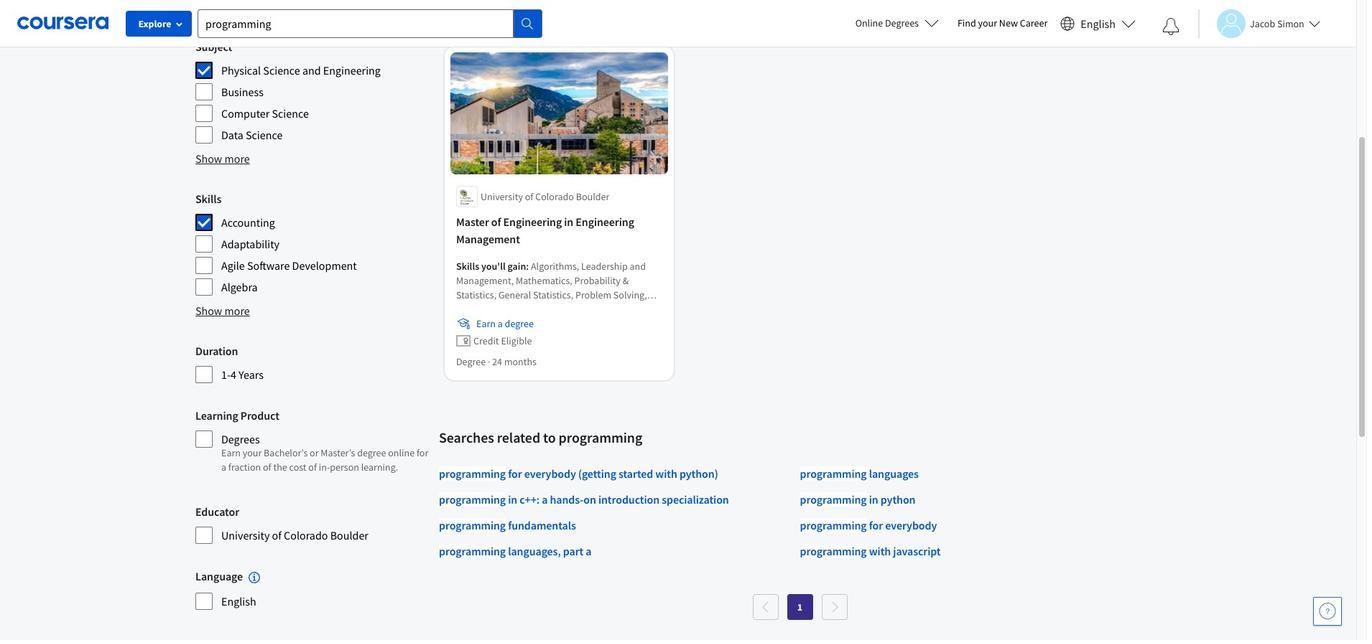 Task type: vqa. For each thing, say whether or not it's contained in the screenshot.
more corresponding to Algebra
yes



Task type: describe. For each thing, give the bounding box(es) containing it.
physical science and engineering inside subject group
[[221, 63, 381, 78]]

for for programming for everybody ( getting
[[508, 467, 522, 482]]

programming with javascript
[[800, 545, 941, 559]]

hands
[[550, 493, 580, 508]]

programming for everybody ( getting
[[439, 467, 616, 482]]

programming for programming with javascript
[[800, 545, 867, 559]]

computer science
[[221, 106, 309, 121]]

learning.
[[361, 461, 398, 474]]

fundamentals
[[508, 519, 576, 533]]

programming for everybody
[[800, 519, 937, 533]]

product
[[240, 409, 279, 423]]

programming for programming in c ++: a hands - on introduction specialization
[[439, 493, 506, 508]]

cost
[[289, 461, 307, 474]]

master
[[456, 215, 489, 230]]

language
[[195, 570, 243, 584]]

simon
[[1278, 17, 1305, 30]]

in for programming in python
[[869, 493, 879, 508]]

show more for data science
[[195, 152, 250, 166]]

24
[[492, 356, 502, 369]]

agile
[[221, 259, 245, 273]]

earn for earn your bachelor's or master's degree online for a fraction of the cost of in-person learning.
[[221, 447, 241, 460]]

python for programming in python
[[881, 493, 916, 508]]

:
[[526, 260, 529, 273]]

skills for skills
[[195, 192, 221, 206]]

online
[[388, 447, 415, 460]]

person
[[330, 461, 359, 474]]

on
[[584, 493, 596, 508]]

adaptability
[[221, 237, 280, 251]]

in inside master of engineering in engineering management
[[564, 215, 574, 230]]

1-4 years
[[221, 368, 264, 382]]

0 vertical spatial colorado
[[535, 191, 574, 204]]

show for algebra
[[195, 304, 222, 318]]

programming up the 'getting'
[[559, 429, 643, 447]]

eligible
[[501, 335, 532, 348]]

bachelor's
[[264, 447, 308, 460]]

programming fundamentals
[[439, 519, 576, 533]]

online
[[856, 17, 883, 29]]

master of engineering in engineering management link
[[456, 214, 663, 248]]

educator
[[195, 505, 239, 520]]

engineering inside "button"
[[538, 10, 588, 23]]

degrees inside learning product group
[[221, 433, 260, 447]]

degree inside earn your bachelor's or master's degree online for a fraction of the cost of in-person learning.
[[357, 447, 386, 460]]

jacob simon
[[1250, 17, 1305, 30]]

4
[[231, 368, 236, 382]]

boulder inside educator group
[[330, 529, 369, 543]]

agile software development
[[221, 259, 357, 273]]

fraction
[[228, 461, 261, 474]]

master of engineering in engineering management
[[456, 215, 634, 247]]

university of colorado boulder inside educator group
[[221, 529, 369, 543]]

duration group
[[195, 343, 430, 384]]

with for started
[[656, 467, 677, 482]]

show more for algebra
[[195, 304, 250, 318]]

help center image
[[1319, 604, 1337, 621]]

data science
[[221, 128, 283, 142]]

master's
[[321, 447, 355, 460]]

subject
[[195, 40, 232, 54]]

years
[[239, 368, 264, 382]]

++:
[[525, 493, 540, 508]]

show for data science
[[195, 152, 222, 166]]

algebra
[[221, 280, 258, 295]]

you'll
[[481, 260, 506, 273]]

of inside master of engineering in engineering management
[[491, 215, 501, 230]]

started with python )
[[619, 467, 718, 482]]

programming for programming for everybody ( getting
[[439, 467, 506, 482]]

earn your bachelor's or master's degree online for a fraction of the cost of in-person learning.
[[221, 447, 428, 474]]

learning product
[[195, 409, 279, 423]]

programming for programming for everybody
[[800, 519, 867, 533]]

software
[[247, 259, 290, 273]]

duration
[[195, 344, 238, 359]]

programming in python
[[800, 493, 916, 508]]

subject group
[[195, 38, 430, 144]]

javascript
[[893, 545, 941, 559]]

credit
[[474, 335, 499, 348]]

introduction
[[598, 493, 660, 508]]

·
[[488, 356, 490, 369]]

physical science and engineering button
[[439, 5, 609, 28]]

in-
[[319, 461, 330, 474]]

online degrees
[[856, 17, 919, 29]]

career
[[1020, 17, 1048, 29]]

find your new career
[[958, 17, 1048, 29]]

0 vertical spatial degree
[[505, 318, 534, 331]]

science inside "button"
[[485, 10, 517, 23]]

find your new career link
[[951, 14, 1055, 32]]

a up credit eligible
[[498, 318, 503, 331]]

for inside earn your bachelor's or master's degree online for a fraction of the cost of in-person learning.
[[417, 447, 428, 460]]

getting
[[582, 467, 616, 482]]

and inside "button"
[[519, 10, 536, 23]]

searches related to programming
[[439, 429, 643, 447]]

show more button for data science
[[195, 150, 250, 167]]

physical science and engineering inside "button"
[[448, 10, 588, 23]]

What do you want to learn? text field
[[198, 9, 514, 38]]

1 horizontal spatial university
[[481, 191, 523, 204]]

degree
[[456, 356, 486, 369]]

jacob simon button
[[1199, 9, 1321, 38]]

a inside earn your bachelor's or master's degree online for a fraction of the cost of in-person learning.
[[221, 461, 226, 474]]

show more button for algebra
[[195, 303, 250, 320]]

management
[[456, 232, 520, 247]]



Task type: locate. For each thing, give the bounding box(es) containing it.
programming languages
[[800, 467, 919, 482]]

1 vertical spatial physical science and engineering
[[221, 63, 381, 78]]

programming languages , part a
[[439, 545, 592, 559]]

degree up eligible
[[505, 318, 534, 331]]

earn up 'credit'
[[476, 318, 496, 331]]

jacob
[[1250, 17, 1276, 30]]

your up fraction
[[243, 447, 262, 460]]

0 horizontal spatial physical
[[221, 63, 261, 78]]

0 horizontal spatial for
[[417, 447, 428, 460]]

searches
[[439, 429, 494, 447]]

educator group
[[195, 504, 430, 545]]

english button
[[1055, 0, 1142, 47]]

skills up accounting
[[195, 192, 221, 206]]

university
[[481, 191, 523, 204], [221, 529, 270, 543]]

language group
[[195, 568, 430, 612]]

show more button
[[195, 150, 250, 167], [195, 303, 250, 320]]

for right online
[[417, 447, 428, 460]]

degree up learning.
[[357, 447, 386, 460]]

show more down algebra at top left
[[195, 304, 250, 318]]

earn a degree
[[476, 318, 534, 331]]

0 vertical spatial physical science and engineering
[[448, 10, 588, 23]]

or
[[310, 447, 319, 460]]

0 horizontal spatial in
[[508, 493, 517, 508]]

2 show from the top
[[195, 304, 222, 318]]

explore
[[138, 17, 171, 30]]

programming up programming fundamentals at the bottom left of the page
[[439, 493, 506, 508]]

1 vertical spatial show more button
[[195, 303, 250, 320]]

physical
[[448, 10, 483, 23], [221, 63, 261, 78]]

colorado up the master of engineering in engineering management link
[[535, 191, 574, 204]]

a left fraction
[[221, 461, 226, 474]]

1 vertical spatial python
[[881, 493, 916, 508]]

0 horizontal spatial physical science and engineering
[[221, 63, 381, 78]]

1 vertical spatial your
[[243, 447, 262, 460]]

earn
[[476, 318, 496, 331], [221, 447, 241, 460]]

more for data science
[[225, 152, 250, 166]]

1 show more button from the top
[[195, 150, 250, 167]]

0 horizontal spatial your
[[243, 447, 262, 460]]

skills you'll gain :
[[456, 260, 531, 273]]

computer
[[221, 106, 270, 121]]

your for earn
[[243, 447, 262, 460]]

0 vertical spatial physical
[[448, 10, 483, 23]]

learning product group
[[195, 407, 430, 481]]

more down data
[[225, 152, 250, 166]]

degrees down learning product
[[221, 433, 260, 447]]

in for programming in c ++: a hands - on introduction specialization
[[508, 493, 517, 508]]

show down algebra at top left
[[195, 304, 222, 318]]

1 vertical spatial colorado
[[284, 529, 328, 543]]

1 show more from the top
[[195, 152, 250, 166]]

1 button
[[787, 595, 813, 621]]

1 horizontal spatial degree
[[505, 318, 534, 331]]

1 vertical spatial skills
[[456, 260, 479, 273]]

in
[[564, 215, 574, 230], [508, 493, 517, 508], [869, 493, 879, 508]]

0 horizontal spatial boulder
[[330, 529, 369, 543]]

english right career at the right top of page
[[1081, 16, 1116, 31]]

languages
[[869, 467, 919, 482], [508, 545, 558, 559]]

earn for earn a degree
[[476, 318, 496, 331]]

0 horizontal spatial english
[[221, 595, 256, 610]]

of left the
[[263, 461, 271, 474]]

english inside language group
[[221, 595, 256, 610]]

2 show more button from the top
[[195, 303, 250, 320]]

0 horizontal spatial skills
[[195, 192, 221, 206]]

skills for skills you'll gain :
[[456, 260, 479, 273]]

1 horizontal spatial university of colorado boulder
[[481, 191, 610, 204]]

university up master
[[481, 191, 523, 204]]

1 vertical spatial degrees
[[221, 433, 260, 447]]

programming down searches
[[439, 467, 506, 482]]

0 horizontal spatial degrees
[[221, 433, 260, 447]]

physical science and engineering
[[448, 10, 588, 23], [221, 63, 381, 78]]

0 horizontal spatial python
[[680, 467, 715, 482]]

1 vertical spatial languages
[[508, 545, 558, 559]]

earn inside earn your bachelor's or master's degree online for a fraction of the cost of in-person learning.
[[221, 447, 241, 460]]

0 vertical spatial everybody
[[524, 467, 576, 482]]

show more down data
[[195, 152, 250, 166]]

2 horizontal spatial for
[[869, 519, 883, 533]]

0 horizontal spatial and
[[302, 63, 321, 78]]

0 vertical spatial and
[[519, 10, 536, 23]]

show notifications image
[[1163, 18, 1180, 35]]

skills
[[195, 192, 221, 206], [456, 260, 479, 273]]

for up c
[[508, 467, 522, 482]]

0 vertical spatial for
[[417, 447, 428, 460]]

your inside earn your bachelor's or master's degree online for a fraction of the cost of in-person learning.
[[243, 447, 262, 460]]

0 vertical spatial university of colorado boulder
[[481, 191, 610, 204]]

0 vertical spatial skills
[[195, 192, 221, 206]]

programming for programming languages , part a
[[439, 545, 506, 559]]

0 vertical spatial python
[[680, 467, 715, 482]]

programming down programming in python at right bottom
[[800, 519, 867, 533]]

1 vertical spatial show
[[195, 304, 222, 318]]

everybody for programming for everybody ( getting
[[524, 467, 576, 482]]

0 vertical spatial degrees
[[885, 17, 919, 29]]

colorado
[[535, 191, 574, 204], [284, 529, 328, 543]]

None search field
[[198, 9, 543, 38]]

0 vertical spatial more
[[225, 152, 250, 166]]

skills inside group
[[195, 192, 221, 206]]

1 horizontal spatial everybody
[[885, 519, 937, 533]]

more down algebra at top left
[[225, 304, 250, 318]]

2 more from the top
[[225, 304, 250, 318]]

1 vertical spatial university of colorado boulder
[[221, 529, 369, 543]]

to
[[543, 429, 556, 447]]

a right ++:
[[542, 493, 548, 508]]

with
[[656, 467, 677, 482], [869, 545, 891, 559]]

gain
[[508, 260, 526, 273]]

1 horizontal spatial languages
[[869, 467, 919, 482]]

university of colorado boulder up language group
[[221, 529, 369, 543]]

learning
[[195, 409, 238, 423]]

0 vertical spatial show
[[195, 152, 222, 166]]

programming up programming languages , part a
[[439, 519, 506, 533]]

colorado inside educator group
[[284, 529, 328, 543]]

programming down the programming languages
[[800, 493, 867, 508]]

online degrees button
[[844, 7, 951, 39]]

1 horizontal spatial english
[[1081, 16, 1116, 31]]

python up programming for everybody
[[881, 493, 916, 508]]

engineering inside subject group
[[323, 63, 381, 78]]

of up language group
[[272, 529, 282, 543]]

everybody up hands
[[524, 467, 576, 482]]

skills group
[[195, 190, 430, 297]]

1-
[[221, 368, 231, 382]]

everybody up javascript
[[885, 519, 937, 533]]

programming for programming in python
[[800, 493, 867, 508]]

languages for programming languages , part a
[[508, 545, 558, 559]]

programming down programming fundamentals at the bottom left of the page
[[439, 545, 506, 559]]

show more
[[195, 152, 250, 166], [195, 304, 250, 318]]

everybody
[[524, 467, 576, 482], [885, 519, 937, 533]]

1 horizontal spatial physical
[[448, 10, 483, 23]]

part
[[563, 545, 584, 559]]

1 vertical spatial and
[[302, 63, 321, 78]]

0 vertical spatial english
[[1081, 16, 1116, 31]]

programming for programming fundamentals
[[439, 519, 506, 533]]

1 more from the top
[[225, 152, 250, 166]]

degree
[[505, 318, 534, 331], [357, 447, 386, 460]]

programming up programming in python at right bottom
[[800, 467, 867, 482]]

2 vertical spatial for
[[869, 519, 883, 533]]

1 vertical spatial earn
[[221, 447, 241, 460]]

)
[[715, 467, 718, 482]]

0 horizontal spatial earn
[[221, 447, 241, 460]]

0 horizontal spatial languages
[[508, 545, 558, 559]]

more for algebra
[[225, 304, 250, 318]]

data
[[221, 128, 243, 142]]

degree · 24 months
[[456, 356, 537, 369]]

1 vertical spatial university
[[221, 529, 270, 543]]

accounting
[[221, 216, 275, 230]]

show more button down data
[[195, 150, 250, 167]]

english down the information about this filter group image
[[221, 595, 256, 610]]

0 vertical spatial show more button
[[195, 150, 250, 167]]

python for started with python )
[[680, 467, 715, 482]]

explore button
[[126, 11, 192, 37]]

a right part
[[586, 545, 592, 559]]

a
[[498, 318, 503, 331], [221, 461, 226, 474], [542, 493, 548, 508], [586, 545, 592, 559]]

and
[[519, 10, 536, 23], [302, 63, 321, 78]]

degrees right online
[[885, 17, 919, 29]]

1 horizontal spatial colorado
[[535, 191, 574, 204]]

programming
[[559, 429, 643, 447], [439, 467, 506, 482], [800, 467, 867, 482], [439, 493, 506, 508], [800, 493, 867, 508], [439, 519, 506, 533], [800, 519, 867, 533], [439, 545, 506, 559], [800, 545, 867, 559]]

degrees inside popup button
[[885, 17, 919, 29]]

1 vertical spatial with
[[869, 545, 891, 559]]

find
[[958, 17, 976, 29]]

physical inside "button"
[[448, 10, 483, 23]]

everybody for programming for everybody
[[885, 519, 937, 533]]

with for programming
[[869, 545, 891, 559]]

0 horizontal spatial everybody
[[524, 467, 576, 482]]

1 show from the top
[[195, 152, 222, 166]]

started
[[619, 467, 653, 482]]

0 horizontal spatial university
[[221, 529, 270, 543]]

colorado up language group
[[284, 529, 328, 543]]

1 horizontal spatial physical science and engineering
[[448, 10, 588, 23]]

1 horizontal spatial skills
[[456, 260, 479, 273]]

english inside button
[[1081, 16, 1116, 31]]

1 vertical spatial for
[[508, 467, 522, 482]]

with right started
[[656, 467, 677, 482]]

,
[[558, 545, 561, 559]]

1 horizontal spatial your
[[978, 17, 997, 29]]

1 vertical spatial everybody
[[885, 519, 937, 533]]

months
[[504, 356, 537, 369]]

and inside subject group
[[302, 63, 321, 78]]

boulder up language group
[[330, 529, 369, 543]]

specialization
[[662, 493, 729, 508]]

of left in-
[[309, 461, 317, 474]]

0 vertical spatial your
[[978, 17, 997, 29]]

show down data
[[195, 152, 222, 166]]

1 horizontal spatial and
[[519, 10, 536, 23]]

business
[[221, 85, 264, 99]]

1 horizontal spatial earn
[[476, 318, 496, 331]]

0 horizontal spatial with
[[656, 467, 677, 482]]

show more button down algebra at top left
[[195, 303, 250, 320]]

engineering
[[538, 10, 588, 23], [323, 63, 381, 78], [503, 215, 562, 230], [576, 215, 634, 230]]

2 horizontal spatial in
[[869, 493, 879, 508]]

(
[[578, 467, 582, 482]]

university inside educator group
[[221, 529, 270, 543]]

degrees
[[885, 17, 919, 29], [221, 433, 260, 447]]

0 vertical spatial with
[[656, 467, 677, 482]]

1
[[797, 602, 803, 615]]

development
[[292, 259, 357, 273]]

earn up fraction
[[221, 447, 241, 460]]

information about this filter group image
[[249, 573, 260, 584]]

1 vertical spatial boulder
[[330, 529, 369, 543]]

0 vertical spatial university
[[481, 191, 523, 204]]

1 horizontal spatial python
[[881, 493, 916, 508]]

skills left you'll
[[456, 260, 479, 273]]

for for programming for everybody
[[869, 519, 883, 533]]

1 horizontal spatial in
[[564, 215, 574, 230]]

your right find
[[978, 17, 997, 29]]

1 horizontal spatial for
[[508, 467, 522, 482]]

your for find
[[978, 17, 997, 29]]

languages down fundamentals
[[508, 545, 558, 559]]

of up management
[[491, 215, 501, 230]]

university of colorado boulder up master of engineering in engineering management
[[481, 191, 610, 204]]

1 vertical spatial physical
[[221, 63, 261, 78]]

the
[[273, 461, 287, 474]]

0 vertical spatial earn
[[476, 318, 496, 331]]

2 show more from the top
[[195, 304, 250, 318]]

boulder up the master of engineering in engineering management link
[[576, 191, 610, 204]]

0 horizontal spatial colorado
[[284, 529, 328, 543]]

languages for programming languages
[[869, 467, 919, 482]]

0 horizontal spatial university of colorado boulder
[[221, 529, 369, 543]]

new
[[999, 17, 1018, 29]]

python up specialization
[[680, 467, 715, 482]]

programming down programming for everybody
[[800, 545, 867, 559]]

of up master of engineering in engineering management
[[525, 191, 533, 204]]

1 vertical spatial show more
[[195, 304, 250, 318]]

with down programming for everybody
[[869, 545, 891, 559]]

1 vertical spatial degree
[[357, 447, 386, 460]]

programming for programming languages
[[800, 467, 867, 482]]

0 vertical spatial boulder
[[576, 191, 610, 204]]

related
[[497, 429, 540, 447]]

c
[[520, 493, 525, 508]]

of inside educator group
[[272, 529, 282, 543]]

0 vertical spatial languages
[[869, 467, 919, 482]]

0 horizontal spatial degree
[[357, 447, 386, 460]]

of
[[525, 191, 533, 204], [491, 215, 501, 230], [263, 461, 271, 474], [309, 461, 317, 474], [272, 529, 282, 543]]

programming in c ++: a hands - on introduction specialization
[[439, 493, 729, 508]]

science
[[485, 10, 517, 23], [263, 63, 300, 78], [272, 106, 309, 121], [246, 128, 283, 142]]

1 horizontal spatial with
[[869, 545, 891, 559]]

1 horizontal spatial degrees
[[885, 17, 919, 29]]

physical inside subject group
[[221, 63, 261, 78]]

for up 'programming with javascript'
[[869, 519, 883, 533]]

coursera image
[[17, 12, 109, 35]]

languages up programming in python at right bottom
[[869, 467, 919, 482]]

-
[[580, 493, 584, 508]]

1 vertical spatial more
[[225, 304, 250, 318]]

more
[[225, 152, 250, 166], [225, 304, 250, 318]]

1 vertical spatial english
[[221, 595, 256, 610]]

credit eligible
[[474, 335, 532, 348]]

0 vertical spatial show more
[[195, 152, 250, 166]]

university down educator
[[221, 529, 270, 543]]

1 horizontal spatial boulder
[[576, 191, 610, 204]]



